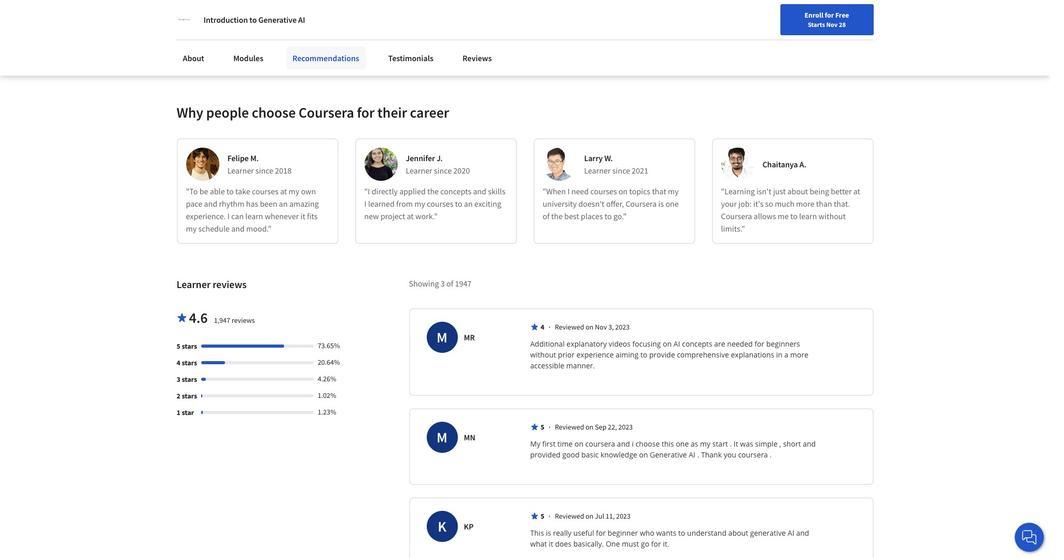 Task type: vqa. For each thing, say whether or not it's contained in the screenshot.
THE THE
yes



Task type: describe. For each thing, give the bounding box(es) containing it.
of inside "when i need courses on topics that my university doesn't offer, coursera is one of the best places to go."
[[543, 211, 550, 222]]

what
[[530, 540, 547, 549]]

2023 for mn
[[619, 423, 633, 432]]

it
[[734, 440, 738, 449]]

coursera inside "when i need courses on topics that my university doesn't offer, coursera is one of the best places to go."
[[626, 199, 657, 209]]

"when
[[543, 186, 566, 197]]

new
[[364, 211, 379, 222]]

for inside enroll for free starts nov 28
[[825, 10, 834, 20]]

at for courses
[[280, 186, 287, 197]]

provide
[[649, 350, 675, 360]]

6
[[204, 40, 208, 49]]

reviews for learner reviews
[[213, 278, 247, 291]]

j.
[[437, 153, 443, 164]]

the inside "i directly applied the concepts and skills i learned from my courses to an exciting new project at work."
[[427, 186, 439, 197]]

your inside find your new career link
[[777, 12, 791, 21]]

courses inside "i directly applied the concepts and skills i learned from my courses to an exciting new project at work."
[[427, 199, 454, 209]]

4 stars
[[177, 359, 197, 368]]

and up "experience." in the left of the page
[[204, 199, 217, 209]]

"i
[[364, 186, 370, 197]]

4 for 4
[[541, 323, 545, 332]]

topics
[[629, 186, 651, 197]]

and inside this is really useful for beginner who wants to understand about generative ai and what it does basically. one must go for it.
[[796, 529, 809, 539]]

on up explanatory on the right bottom
[[586, 323, 594, 332]]

22,
[[608, 423, 617, 432]]

accessible
[[530, 361, 565, 371]]

places
[[581, 211, 603, 222]]

find
[[762, 12, 776, 21]]

jennifer
[[406, 153, 435, 164]]

ai inside my first time on coursera and i choose this one as my start . it was simple , short and provided good basic knowledge on generative ai . thank you coursera .
[[689, 450, 696, 460]]

my first time on coursera and i choose this one as my start . it was simple , short and provided good basic knowledge on generative ai . thank you coursera .
[[530, 440, 818, 460]]

useful
[[574, 529, 594, 539]]

0 horizontal spatial nov
[[595, 323, 607, 332]]

a
[[785, 350, 789, 360]]

manner.
[[566, 361, 595, 371]]

is inside this is really useful for beginner who wants to understand about generative ai and what it does basically. one must go for it.
[[546, 529, 551, 539]]

for left it.
[[651, 540, 661, 549]]

generative inside my first time on coursera and i choose this one as my start . it was simple , short and provided good basic knowledge on generative ai . thank you coursera .
[[650, 450, 687, 460]]

felipe
[[227, 153, 249, 164]]

reviewed for mr
[[555, 323, 584, 332]]

1
[[177, 408, 180, 418]]

as
[[691, 440, 698, 449]]

to right introduction
[[250, 15, 257, 25]]

career
[[807, 12, 827, 21]]

own
[[301, 186, 316, 197]]

about inside "learning isn't just about being better at your job: it's so much more than that. coursera allows me to learn without limits."
[[788, 186, 808, 197]]

1 vertical spatial coursera
[[738, 450, 768, 460]]

recommendations
[[292, 53, 359, 63]]

,
[[780, 440, 781, 449]]

been
[[260, 199, 277, 209]]

reviews link
[[456, 47, 498, 70]]

isn't
[[757, 186, 772, 197]]

wants
[[656, 529, 677, 539]]

amazing
[[289, 199, 319, 209]]

2023 for mr
[[615, 323, 630, 332]]

20.64%
[[318, 358, 340, 367]]

"learning
[[721, 186, 755, 197]]

coursera inside "learning isn't just about being better at your job: it's so much more than that. coursera allows me to learn without limits."
[[721, 211, 752, 222]]

2
[[177, 392, 180, 401]]

their
[[378, 103, 407, 122]]

and right short on the bottom of the page
[[803, 440, 816, 449]]

able
[[210, 186, 225, 197]]

english
[[851, 12, 877, 22]]

jennifer j. learner since 2020
[[406, 153, 470, 176]]

collection element
[[170, 0, 880, 70]]

course
[[186, 10, 207, 19]]

being
[[810, 186, 829, 197]]

understand
[[687, 529, 727, 539]]

4 for 4 stars
[[177, 359, 180, 368]]

m.
[[250, 153, 259, 164]]

stars for 5 stars
[[182, 342, 197, 351]]

sep
[[595, 423, 607, 432]]

stars for 3 stars
[[182, 375, 197, 385]]

mn
[[464, 433, 475, 443]]

reviews for 1,947 reviews
[[232, 316, 255, 325]]

showing
[[409, 279, 439, 289]]

and inside "i directly applied the concepts and skills i learned from my courses to an exciting new project at work."
[[473, 186, 487, 197]]

courses inside "to be able to take courses at my own pace and rhythm has been an amazing experience. i can learn whenever it fits my schedule and mood."
[[252, 186, 279, 197]]

start
[[713, 440, 728, 449]]

to inside "when i need courses on topics that my university doesn't offer, coursera is one of the best places to go."
[[605, 211, 612, 222]]

job:
[[739, 199, 752, 209]]

nov inside enroll for free starts nov 28
[[826, 20, 838, 29]]

go."
[[614, 211, 627, 222]]

testimonials
[[388, 53, 434, 63]]

introduction to generative ai
[[204, 15, 305, 25]]

prior
[[558, 350, 575, 360]]

comprehensive
[[677, 350, 729, 360]]

1947
[[455, 279, 472, 289]]

rhythm
[[219, 199, 244, 209]]

exciting
[[474, 199, 501, 209]]

0 vertical spatial 5
[[177, 342, 180, 351]]

limits."
[[721, 224, 745, 234]]

mood."
[[246, 224, 272, 234]]

provided
[[530, 450, 561, 460]]

1 horizontal spatial .
[[730, 440, 732, 449]]

reviewed for mn
[[555, 423, 584, 432]]

one inside my first time on coursera and i choose this one as my start . it was simple , short and provided good basic knowledge on generative ai . thank you coursera .
[[676, 440, 689, 449]]

first
[[542, 440, 556, 449]]

1,947 reviews
[[214, 316, 255, 325]]

your inside "learning isn't just about being better at your job: it's so much more than that. coursera allows me to learn without limits."
[[721, 199, 737, 209]]

larry
[[584, 153, 603, 164]]

was
[[740, 440, 753, 449]]

better
[[831, 186, 852, 197]]

generative
[[750, 529, 786, 539]]

find your new career
[[762, 12, 827, 21]]

pace
[[186, 199, 202, 209]]

it's
[[754, 199, 764, 209]]

to inside this is really useful for beginner who wants to understand about generative ai and what it does basically. one must go for it.
[[678, 529, 685, 539]]

kp
[[464, 522, 474, 532]]

does
[[555, 540, 572, 549]]

really
[[553, 529, 572, 539]]

on up good
[[575, 440, 584, 449]]

chat with us image
[[1021, 530, 1038, 546]]

"i directly applied the concepts and skills i learned from my courses to an exciting new project at work."
[[364, 186, 506, 222]]

more inside "learning isn't just about being better at your job: it's so much more than that. coursera allows me to learn without limits."
[[796, 199, 815, 209]]

experience
[[577, 350, 614, 360]]

more inside additional explanatory videos focusing on ai concepts are needed for beginners without prior experience aiming to provide comprehensive explanations in a more accessible manner.
[[790, 350, 809, 360]]

more inside button
[[209, 40, 226, 49]]

and left i
[[617, 440, 630, 449]]

ai inside this is really useful for beginner who wants to understand about generative ai and what it does basically. one must go for it.
[[788, 529, 795, 539]]

2 stars
[[177, 392, 197, 401]]

project
[[381, 211, 405, 222]]

without inside "learning isn't just about being better at your job: it's so much more than that. coursera allows me to learn without limits."
[[819, 211, 846, 222]]

ai inside additional explanatory videos focusing on ai concepts are needed for beginners without prior experience aiming to provide comprehensive explanations in a more accessible manner.
[[674, 339, 680, 349]]

best
[[564, 211, 579, 222]]

than
[[816, 199, 832, 209]]

choose inside my first time on coursera and i choose this one as my start . it was simple , short and provided good basic knowledge on generative ai . thank you coursera .
[[636, 440, 660, 449]]

applied
[[399, 186, 426, 197]]

3 stars
[[177, 375, 197, 385]]



Task type: locate. For each thing, give the bounding box(es) containing it.
1 vertical spatial it
[[549, 540, 553, 549]]

reviews
[[213, 278, 247, 291], [232, 316, 255, 325]]

an
[[279, 199, 288, 209], [464, 199, 473, 209]]

choose right i
[[636, 440, 660, 449]]

i
[[632, 440, 634, 449]]

one down that
[[666, 199, 679, 209]]

1 horizontal spatial 4
[[541, 323, 545, 332]]

"to be able to take courses at my own pace and rhythm has been an amazing experience. i can learn whenever it fits my schedule and mood."
[[186, 186, 319, 234]]

1 vertical spatial nov
[[595, 323, 607, 332]]

1 vertical spatial one
[[676, 440, 689, 449]]

5 up this
[[541, 512, 545, 521]]

at inside "i directly applied the concepts and skills i learned from my courses to an exciting new project at work."
[[407, 211, 414, 222]]

2023
[[615, 323, 630, 332], [619, 423, 633, 432], [616, 512, 631, 521]]

directly
[[372, 186, 398, 197]]

without up accessible on the right bottom
[[530, 350, 556, 360]]

1 horizontal spatial at
[[407, 211, 414, 222]]

1 reviewed from the top
[[555, 323, 584, 332]]

at for better
[[854, 186, 861, 197]]

reviewed
[[555, 323, 584, 332], [555, 423, 584, 432], [555, 512, 584, 521]]

0 vertical spatial it
[[301, 211, 305, 222]]

my inside "i directly applied the concepts and skills i learned from my courses to an exciting new project at work."
[[415, 199, 425, 209]]

is inside "when i need courses on topics that my university doesn't offer, coursera is one of the best places to go."
[[659, 199, 664, 209]]

1 horizontal spatial nov
[[826, 20, 838, 29]]

0 horizontal spatial about
[[729, 529, 748, 539]]

to right the wants
[[678, 529, 685, 539]]

a.
[[800, 159, 807, 170]]

since down m.
[[256, 166, 273, 176]]

nov
[[826, 20, 838, 29], [595, 323, 607, 332]]

0 horizontal spatial it
[[301, 211, 305, 222]]

1 vertical spatial your
[[721, 199, 737, 209]]

1 vertical spatial 5
[[541, 423, 545, 432]]

one
[[606, 540, 620, 549]]

2 vertical spatial i
[[227, 211, 230, 222]]

0 vertical spatial of
[[543, 211, 550, 222]]

courses up been
[[252, 186, 279, 197]]

5 for k
[[541, 512, 545, 521]]

5 up first
[[541, 423, 545, 432]]

coursera
[[299, 103, 354, 122], [626, 199, 657, 209], [721, 211, 752, 222]]

be
[[200, 186, 208, 197]]

for left 'free'
[[825, 10, 834, 20]]

m
[[437, 329, 448, 347], [437, 429, 448, 447]]

0 vertical spatial generative
[[258, 15, 297, 25]]

1 horizontal spatial coursera
[[738, 450, 768, 460]]

0 vertical spatial about
[[788, 186, 808, 197]]

concepts inside "i directly applied the concepts and skills i learned from my courses to an exciting new project at work."
[[441, 186, 472, 197]]

knowledge
[[601, 450, 637, 460]]

0 horizontal spatial 3
[[177, 375, 180, 385]]

1 vertical spatial reviews
[[232, 316, 255, 325]]

0 vertical spatial 3
[[441, 279, 445, 289]]

2 horizontal spatial at
[[854, 186, 861, 197]]

at down '2018'
[[280, 186, 287, 197]]

testimonials link
[[382, 47, 440, 70]]

1 vertical spatial of
[[447, 279, 453, 289]]

4 stars from the top
[[182, 392, 197, 401]]

the inside "when i need courses on topics that my university doesn't offer, coursera is one of the best places to go."
[[551, 211, 563, 222]]

choose right people
[[252, 103, 296, 122]]

1 horizontal spatial of
[[543, 211, 550, 222]]

2023 right 3,
[[615, 323, 630, 332]]

2 m from the top
[[437, 429, 448, 447]]

i inside "i directly applied the concepts and skills i learned from my courses to an exciting new project at work."
[[364, 199, 367, 209]]

2 since from the left
[[434, 166, 452, 176]]

at inside "learning isn't just about being better at your job: it's so much more than that. coursera allows me to learn without limits."
[[854, 186, 861, 197]]

concepts down 2020
[[441, 186, 472, 197]]

this
[[530, 529, 544, 539]]

to
[[250, 15, 257, 25], [227, 186, 234, 197], [455, 199, 462, 209], [605, 211, 612, 222], [791, 211, 798, 222], [641, 350, 648, 360], [678, 529, 685, 539]]

0 horizontal spatial without
[[530, 350, 556, 360]]

at
[[280, 186, 287, 197], [854, 186, 861, 197], [407, 211, 414, 222]]

learner for jennifer
[[406, 166, 432, 176]]

for inside additional explanatory videos focusing on ai concepts are needed for beginners without prior experience aiming to provide comprehensive explanations in a more accessible manner.
[[755, 339, 765, 349]]

for up one
[[596, 529, 606, 539]]

to inside "i directly applied the concepts and skills i learned from my courses to an exciting new project at work."
[[455, 199, 462, 209]]

learn down has
[[245, 211, 263, 222]]

0 horizontal spatial an
[[279, 199, 288, 209]]

generative up modules
[[258, 15, 297, 25]]

m left mr
[[437, 329, 448, 347]]

show 6 more button
[[177, 35, 234, 54]]

chaitanya
[[763, 159, 798, 170]]

concepts inside additional explanatory videos focusing on ai concepts are needed for beginners without prior experience aiming to provide comprehensive explanations in a more accessible manner.
[[682, 339, 713, 349]]

on inside "when i need courses on topics that my university doesn't offer, coursera is one of the best places to go."
[[619, 186, 628, 197]]

career
[[410, 103, 449, 122]]

2 horizontal spatial courses
[[591, 186, 617, 197]]

stars right the 2
[[182, 392, 197, 401]]

2 horizontal spatial since
[[612, 166, 630, 176]]

1 horizontal spatial an
[[464, 199, 473, 209]]

the
[[427, 186, 439, 197], [551, 211, 563, 222]]

i left can
[[227, 211, 230, 222]]

since for w.
[[612, 166, 630, 176]]

modules link
[[227, 47, 270, 70]]

1 horizontal spatial since
[[434, 166, 452, 176]]

introduction
[[204, 15, 248, 25]]

ai up provide
[[674, 339, 680, 349]]

without inside additional explanatory videos focusing on ai concepts are needed for beginners without prior experience aiming to provide comprehensive explanations in a more accessible manner.
[[530, 350, 556, 360]]

your down "learning
[[721, 199, 737, 209]]

coursera down the 'was'
[[738, 450, 768, 460]]

0 vertical spatial reviewed
[[555, 323, 584, 332]]

my left own
[[289, 186, 299, 197]]

on left sep
[[586, 423, 594, 432]]

1 vertical spatial is
[[546, 529, 551, 539]]

3 since from the left
[[612, 166, 630, 176]]

learner down felipe
[[227, 166, 254, 176]]

4.6
[[189, 309, 208, 327]]

to left go."
[[605, 211, 612, 222]]

stars up "4 stars"
[[182, 342, 197, 351]]

concepts up "comprehensive"
[[682, 339, 713, 349]]

2 horizontal spatial coursera
[[721, 211, 752, 222]]

one inside "when i need courses on topics that my university doesn't offer, coursera is one of the best places to go."
[[666, 199, 679, 209]]

1 learn from the left
[[245, 211, 263, 222]]

1 star
[[177, 408, 194, 418]]

coursera up basic
[[585, 440, 615, 449]]

free
[[836, 10, 849, 20]]

an left exciting
[[464, 199, 473, 209]]

reviews right 1,947
[[232, 316, 255, 325]]

to up rhythm
[[227, 186, 234, 197]]

star
[[182, 408, 194, 418]]

an inside "i directly applied the concepts and skills i learned from my courses to an exciting new project at work."
[[464, 199, 473, 209]]

and right "generative" in the right bottom of the page
[[796, 529, 809, 539]]

.
[[730, 440, 732, 449], [697, 450, 699, 460], [770, 450, 772, 460]]

on up "offer,"
[[619, 186, 628, 197]]

. down as
[[697, 450, 699, 460]]

1 vertical spatial about
[[729, 529, 748, 539]]

reviewed up explanatory on the right bottom
[[555, 323, 584, 332]]

must
[[622, 540, 639, 549]]

my inside "when i need courses on topics that my university doesn't offer, coursera is one of the best places to go."
[[668, 186, 679, 197]]

1 vertical spatial without
[[530, 350, 556, 360]]

courses up work."
[[427, 199, 454, 209]]

1 horizontal spatial generative
[[650, 450, 687, 460]]

1 vertical spatial the
[[551, 211, 563, 222]]

0 vertical spatial i
[[568, 186, 570, 197]]

take
[[235, 186, 250, 197]]

1 vertical spatial generative
[[650, 450, 687, 460]]

this is really useful for beginner who wants to understand about generative ai and what it does basically. one must go for it.
[[530, 529, 811, 549]]

i inside "to be able to take courses at my own pace and rhythm has been an amazing experience. i can learn whenever it fits my schedule and mood."
[[227, 211, 230, 222]]

learner inside larry w. learner since 2021
[[584, 166, 611, 176]]

more left than at the right top of the page
[[796, 199, 815, 209]]

2 vertical spatial reviewed
[[555, 512, 584, 521]]

0 vertical spatial 4
[[541, 323, 545, 332]]

learner up 4.6 on the bottom of the page
[[177, 278, 211, 291]]

0 horizontal spatial since
[[256, 166, 273, 176]]

explanations
[[731, 350, 775, 360]]

None search field
[[148, 6, 397, 27]]

3 reviewed from the top
[[555, 512, 584, 521]]

0 vertical spatial more
[[209, 40, 226, 49]]

and up exciting
[[473, 186, 487, 197]]

it inside "to be able to take courses at my own pace and rhythm has been an amazing experience. i can learn whenever it fits my schedule and mood."
[[301, 211, 305, 222]]

0 vertical spatial the
[[427, 186, 439, 197]]

0 horizontal spatial is
[[546, 529, 551, 539]]

reviews
[[463, 53, 492, 63]]

2 vertical spatial more
[[790, 350, 809, 360]]

new
[[792, 12, 806, 21]]

focusing
[[633, 339, 661, 349]]

learn for more
[[799, 211, 817, 222]]

to inside "learning isn't just about being better at your job: it's so much more than that. coursera allows me to learn without limits."
[[791, 211, 798, 222]]

0 horizontal spatial concepts
[[441, 186, 472, 197]]

learner inside felipe m. learner since 2018
[[227, 166, 254, 176]]

1 horizontal spatial courses
[[427, 199, 454, 209]]

without
[[819, 211, 846, 222], [530, 350, 556, 360]]

the right 'applied' on the top left
[[427, 186, 439, 197]]

1 vertical spatial choose
[[636, 440, 660, 449]]

is down that
[[659, 199, 664, 209]]

thank
[[701, 450, 722, 460]]

on inside additional explanatory videos focusing on ai concepts are needed for beginners without prior experience aiming to provide comprehensive explanations in a more accessible manner.
[[663, 339, 672, 349]]

1 an from the left
[[279, 199, 288, 209]]

1 horizontal spatial without
[[819, 211, 846, 222]]

0 horizontal spatial i
[[227, 211, 230, 222]]

time
[[558, 440, 573, 449]]

the down university
[[551, 211, 563, 222]]

1 vertical spatial reviewed
[[555, 423, 584, 432]]

1 vertical spatial concepts
[[682, 339, 713, 349]]

for up explanations
[[755, 339, 765, 349]]

reviewed for kp
[[555, 512, 584, 521]]

m for mn
[[437, 429, 448, 447]]

more right a
[[790, 350, 809, 360]]

2023 for kp
[[616, 512, 631, 521]]

my right that
[[668, 186, 679, 197]]

1 vertical spatial 2023
[[619, 423, 633, 432]]

learn inside "to be able to take courses at my own pace and rhythm has been an amazing experience. i can learn whenever it fits my schedule and mood."
[[245, 211, 263, 222]]

about inside this is really useful for beginner who wants to understand about generative ai and what it does basically. one must go for it.
[[729, 529, 748, 539]]

about up much
[[788, 186, 808, 197]]

1,947
[[214, 316, 230, 325]]

stars for 4 stars
[[182, 359, 197, 368]]

since for m.
[[256, 166, 273, 176]]

learner down the larry at the top
[[584, 166, 611, 176]]

0 horizontal spatial of
[[447, 279, 453, 289]]

2 vertical spatial 2023
[[616, 512, 631, 521]]

1 horizontal spatial 3
[[441, 279, 445, 289]]

show
[[185, 40, 203, 49]]

1 horizontal spatial is
[[659, 199, 664, 209]]

0 vertical spatial m
[[437, 329, 448, 347]]

1 horizontal spatial choose
[[636, 440, 660, 449]]

stars up 2 stars
[[182, 375, 197, 385]]

is right this
[[546, 529, 551, 539]]

additional explanatory videos focusing on ai concepts are needed for beginners without prior experience aiming to provide comprehensive explanations in a more accessible manner.
[[530, 339, 811, 371]]

5
[[177, 342, 180, 351], [541, 423, 545, 432], [541, 512, 545, 521]]

5 for m
[[541, 423, 545, 432]]

go
[[641, 540, 650, 549]]

0 vertical spatial 2023
[[615, 323, 630, 332]]

since for j.
[[434, 166, 452, 176]]

0 vertical spatial coursera
[[299, 103, 354, 122]]

2 vertical spatial coursera
[[721, 211, 752, 222]]

2 horizontal spatial i
[[568, 186, 570, 197]]

short
[[783, 440, 801, 449]]

learn for has
[[245, 211, 263, 222]]

since inside larry w. learner since 2021
[[612, 166, 630, 176]]

0 vertical spatial without
[[819, 211, 846, 222]]

i down the "i
[[364, 199, 367, 209]]

need
[[572, 186, 589, 197]]

more right 6
[[209, 40, 226, 49]]

for left the their
[[357, 103, 375, 122]]

stars up '3 stars'
[[182, 359, 197, 368]]

1 horizontal spatial it
[[549, 540, 553, 549]]

it left fits
[[301, 211, 305, 222]]

on left jul
[[586, 512, 594, 521]]

nov left '28'
[[826, 20, 838, 29]]

0 horizontal spatial courses
[[252, 186, 279, 197]]

2 an from the left
[[464, 199, 473, 209]]

1 m from the top
[[437, 329, 448, 347]]

1 vertical spatial m
[[437, 429, 448, 447]]

it inside this is really useful for beginner who wants to understand about generative ai and what it does basically. one must go for it.
[[549, 540, 553, 549]]

3 up the 2
[[177, 375, 180, 385]]

2023 right 11,
[[616, 512, 631, 521]]

0 vertical spatial coursera
[[585, 440, 615, 449]]

learn inside "learning isn't just about being better at your job: it's so much more than that. coursera allows me to learn without limits."
[[799, 211, 817, 222]]

0 horizontal spatial .
[[697, 450, 699, 460]]

m for mr
[[437, 329, 448, 347]]

learn
[[245, 211, 263, 222], [799, 211, 817, 222]]

at down 'from'
[[407, 211, 414, 222]]

university
[[543, 199, 577, 209]]

much
[[775, 199, 795, 209]]

1 horizontal spatial concepts
[[682, 339, 713, 349]]

2 horizontal spatial .
[[770, 450, 772, 460]]

courses up "offer,"
[[591, 186, 617, 197]]

0 vertical spatial is
[[659, 199, 664, 209]]

schedule
[[198, 224, 230, 234]]

my inside my first time on coursera and i choose this one as my start . it was simple , short and provided good basic knowledge on generative ai . thank you coursera .
[[700, 440, 711, 449]]

on up provide
[[663, 339, 672, 349]]

it
[[301, 211, 305, 222], [549, 540, 553, 549]]

to left exciting
[[455, 199, 462, 209]]

28
[[839, 20, 846, 29]]

0 vertical spatial one
[[666, 199, 679, 209]]

to inside "to be able to take courses at my own pace and rhythm has been an amazing experience. i can learn whenever it fits my schedule and mood."
[[227, 186, 234, 197]]

good
[[563, 450, 580, 460]]

1 vertical spatial 3
[[177, 375, 180, 385]]

4 up '3 stars'
[[177, 359, 180, 368]]

learner down the jennifer
[[406, 166, 432, 176]]

at inside "to be able to take courses at my own pace and rhythm has been an amazing experience. i can learn whenever it fits my schedule and mood."
[[280, 186, 287, 197]]

1 vertical spatial coursera
[[626, 199, 657, 209]]

since down the j.
[[434, 166, 452, 176]]

to down focusing
[[641, 350, 648, 360]]

2 learn from the left
[[799, 211, 817, 222]]

1 since from the left
[[256, 166, 273, 176]]

2 reviewed from the top
[[555, 423, 584, 432]]

reviewed on jul 11, 2023
[[555, 512, 631, 521]]

me
[[778, 211, 789, 222]]

learner for larry
[[584, 166, 611, 176]]

google cloud image
[[177, 12, 191, 27]]

0 horizontal spatial coursera
[[299, 103, 354, 122]]

3,
[[609, 323, 614, 332]]

"when i need courses on topics that my university doesn't offer, coursera is one of the best places to go."
[[543, 186, 679, 222]]

0 horizontal spatial learn
[[245, 211, 263, 222]]

ai up the recommendations
[[298, 15, 305, 25]]

my right as
[[700, 440, 711, 449]]

show 6 more
[[185, 40, 226, 49]]

ai
[[298, 15, 305, 25], [674, 339, 680, 349], [689, 450, 696, 460], [788, 529, 795, 539]]

you
[[724, 450, 736, 460]]

0 horizontal spatial coursera
[[585, 440, 615, 449]]

0 vertical spatial nov
[[826, 20, 838, 29]]

reviewed up the time at bottom
[[555, 423, 584, 432]]

0 horizontal spatial the
[[427, 186, 439, 197]]

learn down than at the right top of the page
[[799, 211, 817, 222]]

about
[[183, 53, 204, 63]]

an inside "to be able to take courses at my own pace and rhythm has been an amazing experience. i can learn whenever it fits my schedule and mood."
[[279, 199, 288, 209]]

i inside "when i need courses on topics that my university doesn't offer, coursera is one of the best places to go."
[[568, 186, 570, 197]]

3 right 'showing'
[[441, 279, 445, 289]]

doesn't
[[579, 199, 605, 209]]

your
[[777, 12, 791, 21], [721, 199, 737, 209]]

learned
[[368, 199, 395, 209]]

1 horizontal spatial your
[[777, 12, 791, 21]]

ai down as
[[689, 450, 696, 460]]

0 horizontal spatial choose
[[252, 103, 296, 122]]

videos
[[609, 339, 631, 349]]

that.
[[834, 199, 850, 209]]

1 horizontal spatial learn
[[799, 211, 817, 222]]

mr
[[464, 333, 475, 343]]

of left 1947
[[447, 279, 453, 289]]

0 vertical spatial your
[[777, 12, 791, 21]]

learner for felipe
[[227, 166, 254, 176]]

0 horizontal spatial at
[[280, 186, 287, 197]]

learner reviews
[[177, 278, 247, 291]]

and down can
[[231, 224, 245, 234]]

2 stars from the top
[[182, 359, 197, 368]]

to inside additional explanatory videos focusing on ai concepts are needed for beginners without prior experience aiming to provide comprehensive explanations in a more accessible manner.
[[641, 350, 648, 360]]

73.65%
[[318, 341, 340, 351]]

my down "experience." in the left of the page
[[186, 224, 197, 234]]

i left need
[[568, 186, 570, 197]]

chaitanya a.
[[763, 159, 807, 170]]

one left as
[[676, 440, 689, 449]]

0 horizontal spatial your
[[721, 199, 737, 209]]

. down simple at the bottom
[[770, 450, 772, 460]]

nov left 3,
[[595, 323, 607, 332]]

stars for 2 stars
[[182, 392, 197, 401]]

enroll
[[805, 10, 824, 20]]

0 vertical spatial choose
[[252, 103, 296, 122]]

reviewed on nov 3, 2023
[[555, 323, 630, 332]]

why people choose coursera for their career
[[177, 103, 449, 122]]

2023 right 22,
[[619, 423, 633, 432]]

3 stars from the top
[[182, 375, 197, 385]]

m left mn
[[437, 429, 448, 447]]

0 horizontal spatial generative
[[258, 15, 297, 25]]

are
[[714, 339, 725, 349]]

of down university
[[543, 211, 550, 222]]

ai right "generative" in the right bottom of the page
[[788, 529, 795, 539]]

on right the knowledge
[[639, 450, 648, 460]]

0 vertical spatial reviews
[[213, 278, 247, 291]]

1 horizontal spatial about
[[788, 186, 808, 197]]

courses
[[252, 186, 279, 197], [591, 186, 617, 197], [427, 199, 454, 209]]

4 up additional
[[541, 323, 545, 332]]

courses inside "when i need courses on topics that my university doesn't offer, coursera is one of the best places to go."
[[591, 186, 617, 197]]

your right find
[[777, 12, 791, 21]]

0 vertical spatial concepts
[[441, 186, 472, 197]]

1 stars from the top
[[182, 342, 197, 351]]

2 vertical spatial 5
[[541, 512, 545, 521]]

since inside jennifer j. learner since 2020
[[434, 166, 452, 176]]

reviews up "1,947 reviews"
[[213, 278, 247, 291]]

1 vertical spatial i
[[364, 199, 367, 209]]

5 up "4 stars"
[[177, 342, 180, 351]]

generative down the this
[[650, 450, 687, 460]]

1 vertical spatial 4
[[177, 359, 180, 368]]

since down w.
[[612, 166, 630, 176]]

whenever
[[265, 211, 299, 222]]

0 horizontal spatial 4
[[177, 359, 180, 368]]

1 horizontal spatial i
[[364, 199, 367, 209]]

since inside felipe m. learner since 2018
[[256, 166, 273, 176]]

. left it at the right of page
[[730, 440, 732, 449]]

learner inside jennifer j. learner since 2020
[[406, 166, 432, 176]]

1 vertical spatial more
[[796, 199, 815, 209]]

it left does
[[549, 540, 553, 549]]



